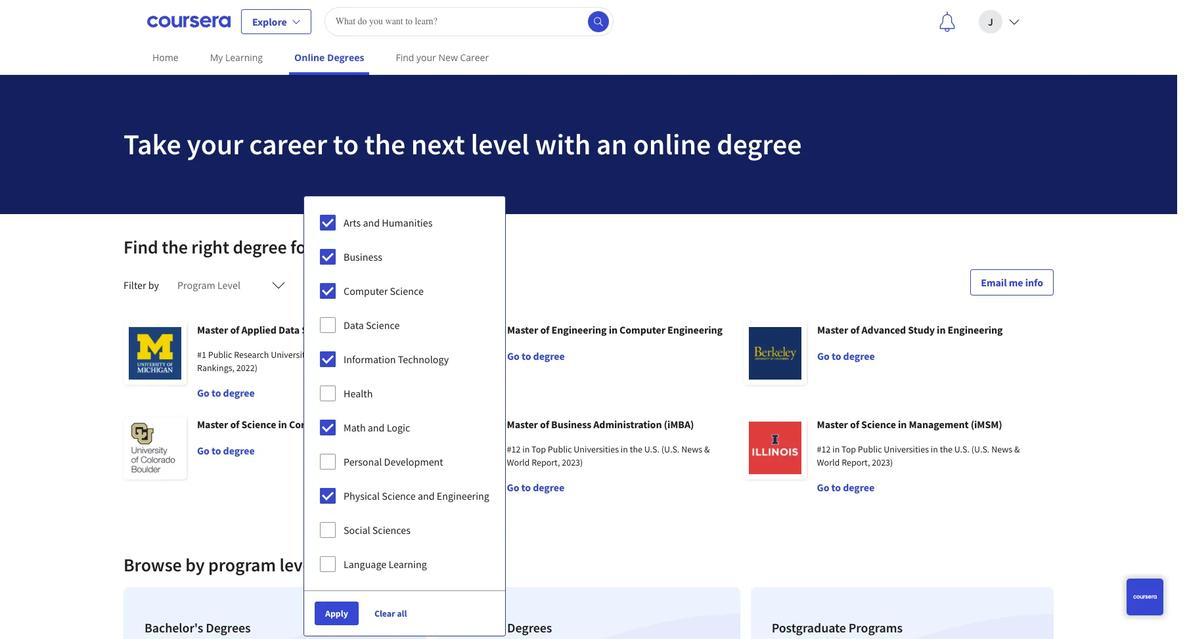 Task type: describe. For each thing, give the bounding box(es) containing it.
computer inside "options list" list box
[[344, 285, 388, 298]]

& for master of business administration (imba)
[[705, 444, 710, 456]]

programs
[[849, 620, 903, 636]]

the left right
[[162, 235, 188, 259]]

master of advanced study in engineering
[[818, 323, 1004, 337]]

computer science
[[344, 285, 424, 298]]

bachelor's degrees link
[[124, 588, 427, 640]]

actions toolbar
[[304, 591, 506, 636]]

learning for my learning
[[225, 51, 263, 64]]

study
[[909, 323, 936, 337]]

apply button
[[315, 602, 359, 626]]

engineering inside "options list" list box
[[437, 490, 490, 503]]

#12 in top public universities in the u.s. (u.s. news & world report, 2023) for administration
[[507, 444, 710, 469]]

university of colorado boulder image
[[124, 417, 187, 480]]

master of applied data science
[[197, 323, 337, 337]]

of for master of applied data science
[[230, 323, 240, 337]]

information technology
[[344, 353, 449, 366]]

right
[[192, 235, 229, 259]]

public for master of science in management (imsm)
[[859, 444, 883, 456]]

u.s. inside #1 public research university in the u.s. (qs world rankings, 2022)
[[335, 349, 351, 361]]

social sciences
[[344, 524, 411, 537]]

subject button
[[304, 270, 397, 301]]

0 horizontal spatial data
[[279, 323, 300, 337]]

0 vertical spatial level
[[471, 126, 530, 162]]

master for master of applied data science
[[197, 323, 228, 337]]

email me info
[[982, 276, 1044, 289]]

career
[[249, 126, 327, 162]]

world inside #1 public research university in the u.s. (qs world rankings, 2022)
[[368, 349, 391, 361]]

math
[[344, 421, 366, 435]]

university of michigan image
[[124, 322, 187, 385]]

take
[[124, 126, 181, 162]]

science up 'university'
[[302, 323, 337, 337]]

email me info button
[[971, 270, 1055, 296]]

physical science and engineering
[[344, 490, 490, 503]]

applied
[[242, 323, 277, 337]]

email
[[982, 276, 1008, 289]]

options list list box
[[304, 197, 506, 591]]

master for master of business administration (imba)
[[507, 418, 538, 431]]

science down computer science
[[366, 319, 400, 332]]

computer for master of science in computer science
[[289, 418, 335, 431]]

(u.s. for management
[[972, 444, 990, 456]]

master of science in management (imsm)
[[818, 418, 1003, 431]]

science down personal development
[[382, 490, 416, 503]]

health
[[344, 387, 373, 400]]

learning for language learning
[[389, 558, 427, 571]]

public for master of business administration (imba)
[[548, 444, 572, 456]]

news for master of science in management (imsm)
[[992, 444, 1013, 456]]

master's degrees
[[458, 620, 552, 636]]

degrees for online degrees
[[327, 51, 365, 64]]

research
[[234, 349, 269, 361]]

personal development
[[344, 456, 444, 469]]

bachelor's degrees
[[145, 620, 251, 636]]

sciences
[[373, 524, 411, 537]]

postgraduate programs
[[772, 620, 903, 636]]

language learning
[[344, 558, 427, 571]]

list containing bachelor's degrees
[[118, 582, 1060, 640]]

career
[[460, 51, 489, 64]]

your for find
[[417, 51, 436, 64]]

social
[[344, 524, 371, 537]]

(u.s. for (imba)
[[662, 444, 680, 456]]

data science
[[344, 319, 400, 332]]

bachelor's
[[145, 620, 203, 636]]

computer for master of engineering in computer engineering
[[620, 323, 666, 337]]

my
[[210, 51, 223, 64]]

info
[[1026, 276, 1044, 289]]

degrees for master's degrees
[[508, 620, 552, 636]]

the left next
[[365, 126, 406, 162]]

science down 'health'
[[337, 418, 372, 431]]

by for filter
[[148, 279, 159, 292]]

#12 for master of science in management (imsm)
[[818, 444, 831, 456]]

personal
[[344, 456, 382, 469]]

online
[[295, 51, 325, 64]]

of for master of science in management (imsm)
[[851, 418, 860, 431]]

an
[[597, 126, 628, 162]]

(imba)
[[664, 418, 695, 431]]

science down '2022)'
[[242, 418, 276, 431]]

u.s. for master of science in management (imsm)
[[955, 444, 970, 456]]

clear
[[375, 608, 395, 620]]

arts and humanities
[[344, 216, 433, 229]]

master for master of advanced study in engineering
[[818, 323, 849, 337]]

find the right degree for you
[[124, 235, 346, 259]]

report, for business
[[532, 457, 560, 469]]

browse
[[124, 554, 182, 577]]

clear all
[[375, 608, 407, 620]]

public inside #1 public research university in the u.s. (qs world rankings, 2022)
[[208, 349, 232, 361]]

of for master of science in computer science
[[230, 418, 240, 431]]

#12 in top public universities in the u.s. (u.s. news & world report, 2023) for in
[[818, 444, 1021, 469]]

with
[[536, 126, 591, 162]]

postgraduate programs link
[[751, 588, 1055, 640]]

master of business administration (imba)
[[507, 418, 695, 431]]

2023) for science
[[873, 457, 894, 469]]

for
[[291, 235, 313, 259]]

clear all button
[[369, 602, 412, 626]]

#1 public research university in the u.s. (qs world rankings, 2022)
[[197, 349, 391, 374]]

master's degrees link
[[437, 588, 741, 640]]

postgraduate
[[772, 620, 847, 636]]

news for master of business administration (imba)
[[682, 444, 703, 456]]

home link
[[147, 43, 184, 72]]

find your new career link
[[391, 43, 495, 72]]

#1
[[197, 349, 206, 361]]

arts
[[344, 216, 361, 229]]

of for master of engineering in computer engineering
[[541, 323, 550, 337]]

you
[[317, 235, 346, 259]]

master for master of science in management (imsm)
[[818, 418, 849, 431]]



Task type: locate. For each thing, give the bounding box(es) containing it.
top for science
[[842, 444, 857, 456]]

1 universities from the left
[[574, 444, 619, 456]]

learning down 'sciences' at the left of the page
[[389, 558, 427, 571]]

top
[[532, 444, 546, 456], [842, 444, 857, 456]]

1 top from the left
[[532, 444, 546, 456]]

0 horizontal spatial u.s.
[[335, 349, 351, 361]]

2 horizontal spatial world
[[818, 457, 840, 469]]

world for master of science in management (imsm)
[[818, 457, 840, 469]]

find your new career
[[396, 51, 489, 64]]

1 horizontal spatial data
[[344, 319, 364, 332]]

physical
[[344, 490, 380, 503]]

0 horizontal spatial find
[[124, 235, 158, 259]]

data
[[344, 319, 364, 332], [279, 323, 300, 337]]

me
[[1010, 276, 1024, 289]]

(qs
[[352, 349, 366, 361]]

2 & from the left
[[1015, 444, 1021, 456]]

1 horizontal spatial business
[[552, 418, 592, 431]]

list
[[118, 582, 1060, 640]]

1 horizontal spatial #12 in top public universities in the u.s. (u.s. news & world report, 2023)
[[818, 444, 1021, 469]]

your
[[417, 51, 436, 64], [187, 126, 244, 162]]

u.s. for master of business administration (imba)
[[645, 444, 660, 456]]

0 horizontal spatial learning
[[225, 51, 263, 64]]

data up "(qs"
[[344, 319, 364, 332]]

public
[[208, 349, 232, 361], [548, 444, 572, 456], [859, 444, 883, 456]]

1 horizontal spatial top
[[842, 444, 857, 456]]

degrees for bachelor's degrees
[[206, 620, 251, 636]]

2 university of illinois at urbana-champaign image from the left
[[744, 417, 807, 480]]

1 horizontal spatial universities
[[884, 444, 930, 456]]

find
[[396, 51, 414, 64], [124, 235, 158, 259]]

0 horizontal spatial degrees
[[206, 620, 251, 636]]

0 horizontal spatial business
[[344, 250, 383, 264]]

master's
[[458, 620, 505, 636]]

0 vertical spatial and
[[363, 216, 380, 229]]

1 horizontal spatial learning
[[389, 558, 427, 571]]

and for arts
[[363, 216, 380, 229]]

& for master of science in management (imsm)
[[1015, 444, 1021, 456]]

1 horizontal spatial level
[[471, 126, 530, 162]]

1 horizontal spatial 2023)
[[873, 457, 894, 469]]

logic
[[387, 421, 410, 435]]

0 horizontal spatial universities
[[574, 444, 619, 456]]

in inside #1 public research university in the u.s. (qs world rankings, 2022)
[[312, 349, 319, 361]]

subject
[[312, 279, 345, 292]]

technology
[[398, 353, 449, 366]]

None search field
[[325, 7, 614, 36]]

your left new
[[417, 51, 436, 64]]

university of illinois at urbana-champaign image for master of science in management (imsm)
[[744, 417, 807, 480]]

0 horizontal spatial public
[[208, 349, 232, 361]]

master
[[197, 323, 228, 337], [508, 323, 539, 337], [818, 323, 849, 337], [197, 418, 228, 431], [507, 418, 538, 431], [818, 418, 849, 431]]

degree
[[717, 126, 802, 162], [233, 235, 287, 259], [534, 350, 565, 363], [844, 350, 875, 363], [223, 387, 255, 400], [223, 444, 255, 458], [533, 481, 565, 494], [844, 481, 875, 494]]

1 vertical spatial business
[[552, 418, 592, 431]]

master of engineering in computer engineering
[[508, 323, 723, 337]]

report,
[[532, 457, 560, 469], [842, 457, 871, 469]]

0 vertical spatial find
[[396, 51, 414, 64]]

0 horizontal spatial world
[[368, 349, 391, 361]]

coursera image
[[147, 11, 231, 32]]

dartmouth college image
[[434, 322, 497, 385]]

0 vertical spatial by
[[148, 279, 159, 292]]

by right browse
[[186, 554, 205, 577]]

rankings,
[[197, 362, 235, 374]]

and right math on the left of page
[[368, 421, 385, 435]]

2 top from the left
[[842, 444, 857, 456]]

by right filter
[[148, 279, 159, 292]]

1 horizontal spatial find
[[396, 51, 414, 64]]

2 #12 in top public universities in the u.s. (u.s. news & world report, 2023) from the left
[[818, 444, 1021, 469]]

data up 'university'
[[279, 323, 300, 337]]

1 #12 from the left
[[507, 444, 521, 456]]

1 2023) from the left
[[562, 457, 583, 469]]

online degrees
[[295, 51, 365, 64]]

and right arts
[[363, 216, 380, 229]]

0 horizontal spatial 2023)
[[562, 457, 583, 469]]

0 horizontal spatial report,
[[532, 457, 560, 469]]

1 horizontal spatial news
[[992, 444, 1013, 456]]

1 horizontal spatial your
[[417, 51, 436, 64]]

2 universities from the left
[[884, 444, 930, 456]]

1 #12 in top public universities in the u.s. (u.s. news & world report, 2023) from the left
[[507, 444, 710, 469]]

your right take
[[187, 126, 244, 162]]

0 horizontal spatial #12 in top public universities in the u.s. (u.s. news & world report, 2023)
[[507, 444, 710, 469]]

2 (u.s. from the left
[[972, 444, 990, 456]]

learning inside "options list" list box
[[389, 558, 427, 571]]

science up data science
[[390, 285, 424, 298]]

#12 in top public universities in the u.s. (u.s. news & world report, 2023) down master of science in management (imsm)
[[818, 444, 1021, 469]]

the left "(qs"
[[321, 349, 333, 361]]

level right next
[[471, 126, 530, 162]]

1 horizontal spatial #12
[[818, 444, 831, 456]]

u.s. down administration
[[645, 444, 660, 456]]

language
[[344, 558, 387, 571]]

humanities
[[382, 216, 433, 229]]

find left new
[[396, 51, 414, 64]]

program
[[208, 554, 276, 577]]

world for master of business administration (imba)
[[507, 457, 530, 469]]

university of illinois at urbana-champaign image
[[434, 417, 497, 480], [744, 417, 807, 480]]

find for find the right degree for you
[[124, 235, 158, 259]]

university of california, berkeley image
[[744, 322, 807, 385]]

universities
[[574, 444, 619, 456], [884, 444, 930, 456]]

universities for administration
[[574, 444, 619, 456]]

master of science in computer science
[[197, 418, 372, 431]]

the down administration
[[630, 444, 643, 456]]

0 vertical spatial learning
[[225, 51, 263, 64]]

and
[[363, 216, 380, 229], [368, 421, 385, 435], [418, 490, 435, 503]]

2023) for business
[[562, 457, 583, 469]]

2 vertical spatial and
[[418, 490, 435, 503]]

learning right my
[[225, 51, 263, 64]]

learning inside my learning link
[[225, 51, 263, 64]]

level up bachelor's degrees link
[[280, 554, 317, 577]]

1 horizontal spatial degrees
[[327, 51, 365, 64]]

0 horizontal spatial your
[[187, 126, 244, 162]]

2 horizontal spatial computer
[[620, 323, 666, 337]]

and down the development
[[418, 490, 435, 503]]

development
[[384, 456, 444, 469]]

the
[[365, 126, 406, 162], [162, 235, 188, 259], [321, 349, 333, 361], [630, 444, 643, 456], [941, 444, 953, 456]]

2 horizontal spatial u.s.
[[955, 444, 970, 456]]

1 vertical spatial learning
[[389, 558, 427, 571]]

2 #12 from the left
[[818, 444, 831, 456]]

&
[[705, 444, 710, 456], [1015, 444, 1021, 456]]

university of illinois at urbana-champaign image for master of business administration (imba)
[[434, 417, 497, 480]]

news down (imsm)
[[992, 444, 1013, 456]]

1 horizontal spatial &
[[1015, 444, 1021, 456]]

0 horizontal spatial &
[[705, 444, 710, 456]]

1 horizontal spatial u.s.
[[645, 444, 660, 456]]

1 horizontal spatial university of illinois at urbana-champaign image
[[744, 417, 807, 480]]

1 vertical spatial level
[[280, 554, 317, 577]]

administration
[[594, 418, 662, 431]]

2 news from the left
[[992, 444, 1013, 456]]

0 horizontal spatial by
[[148, 279, 159, 292]]

1 news from the left
[[682, 444, 703, 456]]

#12
[[507, 444, 521, 456], [818, 444, 831, 456]]

0 horizontal spatial top
[[532, 444, 546, 456]]

advanced
[[862, 323, 907, 337]]

my learning link
[[205, 43, 268, 72]]

data inside "options list" list box
[[344, 319, 364, 332]]

news down (imba)
[[682, 444, 703, 456]]

level
[[471, 126, 530, 162], [280, 554, 317, 577]]

engineering
[[552, 323, 607, 337], [668, 323, 723, 337], [948, 323, 1004, 337], [437, 490, 490, 503]]

business up subject dropdown button
[[344, 250, 383, 264]]

2022)
[[237, 362, 258, 374]]

public up rankings,
[[208, 349, 232, 361]]

1 vertical spatial your
[[187, 126, 244, 162]]

online
[[634, 126, 712, 162]]

go
[[508, 350, 520, 363], [818, 350, 830, 363], [197, 387, 210, 400], [197, 444, 210, 458], [507, 481, 520, 494], [818, 481, 830, 494]]

2 vertical spatial computer
[[289, 418, 335, 431]]

all
[[397, 608, 407, 620]]

u.s. left "(qs"
[[335, 349, 351, 361]]

0 vertical spatial your
[[417, 51, 436, 64]]

1 horizontal spatial computer
[[344, 285, 388, 298]]

business inside "options list" list box
[[344, 250, 383, 264]]

your for take
[[187, 126, 244, 162]]

degrees
[[327, 51, 365, 64], [206, 620, 251, 636], [508, 620, 552, 636]]

1 report, from the left
[[532, 457, 560, 469]]

online degrees link
[[289, 43, 370, 75]]

filter
[[124, 279, 146, 292]]

of for master of business administration (imba)
[[540, 418, 550, 431]]

#12 for master of business administration (imba)
[[507, 444, 521, 456]]

1 & from the left
[[705, 444, 710, 456]]

universities down master of business administration (imba)
[[574, 444, 619, 456]]

management
[[910, 418, 969, 431]]

next
[[411, 126, 465, 162]]

master for master of engineering in computer engineering
[[508, 323, 539, 337]]

universities down master of science in management (imsm)
[[884, 444, 930, 456]]

top for business
[[532, 444, 546, 456]]

2023)
[[562, 457, 583, 469], [873, 457, 894, 469]]

1 horizontal spatial by
[[186, 554, 205, 577]]

report, for science
[[842, 457, 871, 469]]

the inside #1 public research university in the u.s. (qs world rankings, 2022)
[[321, 349, 333, 361]]

(u.s.
[[662, 444, 680, 456], [972, 444, 990, 456]]

degrees right bachelor's
[[206, 620, 251, 636]]

degrees right master's
[[508, 620, 552, 636]]

master for master of science in computer science
[[197, 418, 228, 431]]

u.s.
[[335, 349, 351, 361], [645, 444, 660, 456], [955, 444, 970, 456]]

(u.s. down (imba)
[[662, 444, 680, 456]]

0 horizontal spatial news
[[682, 444, 703, 456]]

public down master of business administration (imba)
[[548, 444, 572, 456]]

0 horizontal spatial #12
[[507, 444, 521, 456]]

find for find your new career
[[396, 51, 414, 64]]

science left management
[[862, 418, 897, 431]]

2023) down master of business administration (imba)
[[562, 457, 583, 469]]

1 horizontal spatial report,
[[842, 457, 871, 469]]

u.s. down management
[[955, 444, 970, 456]]

the down management
[[941, 444, 953, 456]]

math and logic
[[344, 421, 410, 435]]

#12 in top public universities in the u.s. (u.s. news & world report, 2023) down master of business administration (imba)
[[507, 444, 710, 469]]

0 horizontal spatial university of illinois at urbana-champaign image
[[434, 417, 497, 480]]

0 horizontal spatial level
[[280, 554, 317, 577]]

2 horizontal spatial degrees
[[508, 620, 552, 636]]

apply
[[325, 608, 348, 620]]

2 report, from the left
[[842, 457, 871, 469]]

browse by program level
[[124, 554, 317, 577]]

1 (u.s. from the left
[[662, 444, 680, 456]]

0 vertical spatial business
[[344, 250, 383, 264]]

1 vertical spatial and
[[368, 421, 385, 435]]

information
[[344, 353, 396, 366]]

(imsm)
[[971, 418, 1003, 431]]

in
[[609, 323, 618, 337], [938, 323, 946, 337], [312, 349, 319, 361], [278, 418, 287, 431], [899, 418, 908, 431], [523, 444, 530, 456], [621, 444, 628, 456], [833, 444, 840, 456], [931, 444, 939, 456]]

and for math
[[368, 421, 385, 435]]

#12 in top public universities in the u.s. (u.s. news & world report, 2023)
[[507, 444, 710, 469], [818, 444, 1021, 469]]

take your career to the next level with an online degree
[[124, 126, 802, 162]]

find up filter by
[[124, 235, 158, 259]]

by
[[148, 279, 159, 292], [186, 554, 205, 577]]

1 horizontal spatial public
[[548, 444, 572, 456]]

2 horizontal spatial public
[[859, 444, 883, 456]]

public down master of science in management (imsm)
[[859, 444, 883, 456]]

home
[[153, 51, 179, 64]]

(u.s. down (imsm)
[[972, 444, 990, 456]]

0 horizontal spatial (u.s.
[[662, 444, 680, 456]]

to
[[333, 126, 359, 162], [522, 350, 532, 363], [832, 350, 842, 363], [212, 387, 221, 400], [212, 444, 221, 458], [522, 481, 531, 494], [832, 481, 842, 494]]

by for browse
[[186, 554, 205, 577]]

new
[[439, 51, 458, 64]]

2023) down master of science in management (imsm)
[[873, 457, 894, 469]]

1 horizontal spatial (u.s.
[[972, 444, 990, 456]]

university
[[271, 349, 310, 361]]

0 horizontal spatial computer
[[289, 418, 335, 431]]

2 2023) from the left
[[873, 457, 894, 469]]

1 university of illinois at urbana-champaign image from the left
[[434, 417, 497, 480]]

filter by
[[124, 279, 159, 292]]

1 horizontal spatial world
[[507, 457, 530, 469]]

0 vertical spatial computer
[[344, 285, 388, 298]]

degrees right online
[[327, 51, 365, 64]]

my learning
[[210, 51, 263, 64]]

business left administration
[[552, 418, 592, 431]]

universities for in
[[884, 444, 930, 456]]

1 vertical spatial find
[[124, 235, 158, 259]]

1 vertical spatial computer
[[620, 323, 666, 337]]

of for master of advanced study in engineering
[[851, 323, 860, 337]]

1 vertical spatial by
[[186, 554, 205, 577]]



Task type: vqa. For each thing, say whether or not it's contained in the screenshot.
THE in the #1 public research university in the u.s. (qs world rankings, 2022)
yes



